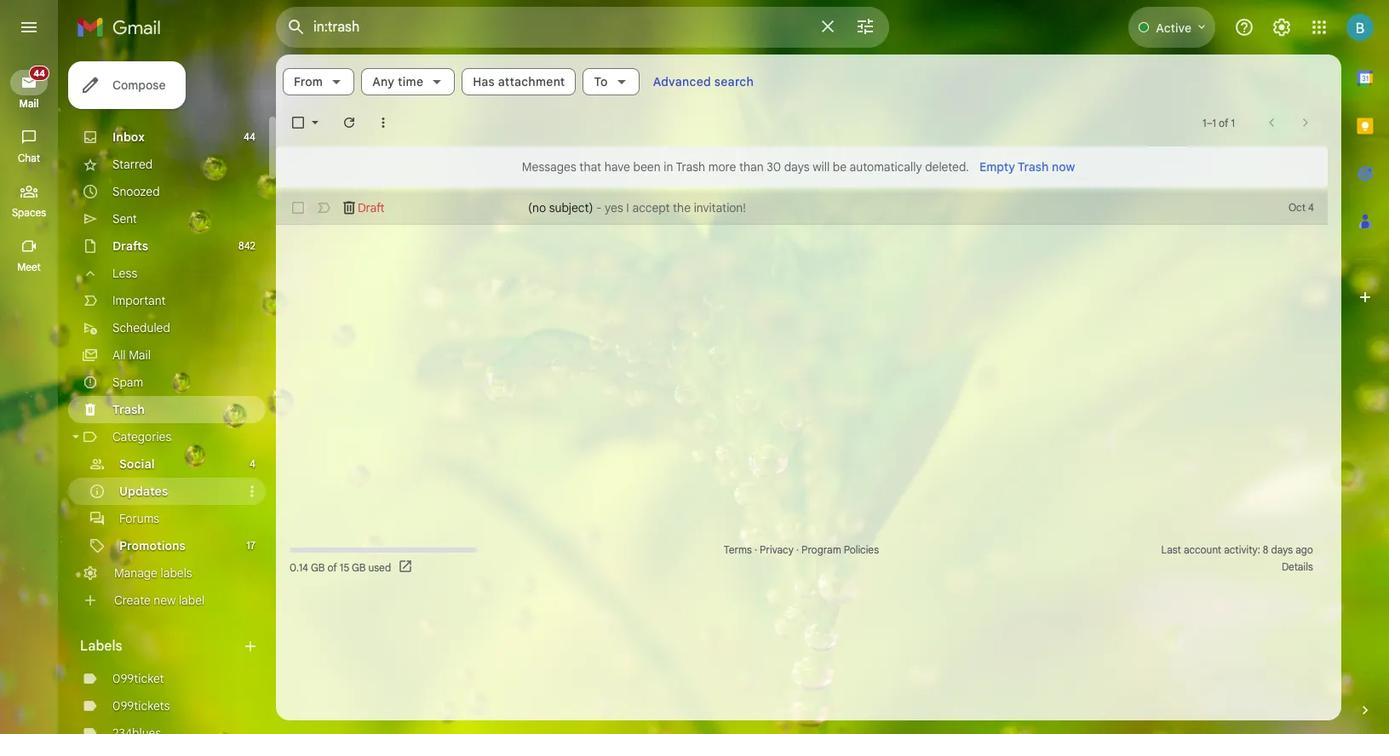 Task type: locate. For each thing, give the bounding box(es) containing it.
more
[[709, 159, 736, 175]]

be
[[833, 159, 847, 175]]

· right privacy
[[797, 544, 799, 556]]

manage
[[114, 566, 158, 581]]

updates
[[119, 484, 168, 499]]

days
[[785, 159, 810, 175], [1272, 544, 1294, 556]]

0 vertical spatial days
[[785, 159, 810, 175]]

4 inside row
[[1309, 201, 1315, 214]]

1 horizontal spatial ·
[[797, 544, 799, 556]]

mail
[[19, 97, 39, 110], [129, 348, 151, 363]]

of
[[1219, 116, 1229, 129], [328, 561, 337, 574]]

refresh image
[[341, 114, 358, 131]]

17
[[247, 539, 256, 552]]

starred
[[112, 157, 153, 172]]

-
[[596, 200, 602, 216]]

main menu image
[[19, 17, 39, 37]]

mail heading
[[0, 97, 58, 111]]

any time
[[373, 74, 424, 89]]

0 horizontal spatial days
[[785, 159, 810, 175]]

terms · privacy · program policies
[[724, 544, 879, 556]]

program
[[802, 544, 842, 556]]

0 vertical spatial 44
[[33, 67, 45, 79]]

None checkbox
[[290, 199, 307, 216]]

1 · from the left
[[755, 544, 758, 556]]

all mail link
[[112, 348, 151, 363]]

ago
[[1296, 544, 1314, 556]]

in
[[664, 159, 673, 175]]

footer
[[276, 542, 1328, 576]]

1 horizontal spatial 1
[[1213, 116, 1217, 129]]

099tickets
[[112, 699, 170, 714]]

now
[[1052, 159, 1076, 175]]

· right terms
[[755, 544, 758, 556]]

mail down 44 link
[[19, 97, 39, 110]]

activity:
[[1225, 544, 1261, 556]]

days right 8
[[1272, 544, 1294, 556]]

1 horizontal spatial gb
[[352, 561, 366, 574]]

4
[[1309, 201, 1315, 214], [250, 458, 256, 470]]

0 horizontal spatial ·
[[755, 544, 758, 556]]

sent link
[[112, 211, 137, 227]]

meet heading
[[0, 261, 58, 274]]

new
[[154, 593, 176, 608]]

mail right all
[[129, 348, 151, 363]]

advanced search options image
[[849, 9, 883, 43]]

less button
[[68, 260, 266, 287]]

terms
[[724, 544, 752, 556]]

details
[[1282, 561, 1314, 573]]

the
[[673, 200, 691, 216]]

draft
[[358, 200, 385, 216]]

starred link
[[112, 157, 153, 172]]

trash
[[676, 159, 706, 175], [1018, 159, 1049, 175], [112, 402, 145, 418]]

gb
[[311, 561, 325, 574], [352, 561, 366, 574]]

days right 30
[[785, 159, 810, 175]]

trash right "in"
[[676, 159, 706, 175]]

important
[[112, 293, 166, 308]]

2 horizontal spatial trash
[[1018, 159, 1049, 175]]

2 1 from the left
[[1213, 116, 1217, 129]]

categories
[[112, 429, 172, 445]]

1 horizontal spatial days
[[1272, 544, 1294, 556]]

categories link
[[112, 429, 172, 445]]

0.14 gb of 15 gb used
[[290, 561, 391, 574]]

1 vertical spatial 44
[[244, 130, 256, 143]]

footer containing terms
[[276, 542, 1328, 576]]

attachment
[[498, 74, 565, 89]]

gmail image
[[77, 10, 170, 44]]

none checkbox inside row
[[290, 199, 307, 216]]

oct
[[1289, 201, 1306, 214]]

compose
[[112, 78, 166, 93]]

1
[[1203, 116, 1207, 129], [1213, 116, 1217, 129], [1232, 116, 1236, 129]]

more image
[[375, 114, 392, 131]]

gb right "15" at the left bottom of page
[[352, 561, 366, 574]]

1 horizontal spatial of
[[1219, 116, 1229, 129]]

4 up 17
[[250, 458, 256, 470]]

0 vertical spatial 4
[[1309, 201, 1315, 214]]

snoozed
[[112, 184, 160, 199]]

1 vertical spatial days
[[1272, 544, 1294, 556]]

support image
[[1235, 17, 1255, 37]]

4 right oct
[[1309, 201, 1315, 214]]

search in mail image
[[281, 12, 312, 43]]

important link
[[112, 293, 166, 308]]

mail inside heading
[[19, 97, 39, 110]]

1 1 from the left
[[1203, 116, 1207, 129]]

label
[[179, 593, 205, 608]]

2 horizontal spatial 1
[[1232, 116, 1236, 129]]

been
[[634, 159, 661, 175]]

1 horizontal spatial mail
[[129, 348, 151, 363]]

navigation
[[0, 55, 60, 735]]

row
[[276, 191, 1328, 225]]

from
[[294, 74, 323, 89]]

main content
[[276, 147, 1328, 225]]

of right –
[[1219, 116, 1229, 129]]

policies
[[844, 544, 879, 556]]

099ticket
[[112, 671, 164, 687]]

main content containing messages that have been in trash more than 30 days will be automatically deleted.
[[276, 147, 1328, 225]]

inbox
[[112, 130, 145, 145]]

tab list
[[1342, 55, 1390, 673]]

has attachment button
[[462, 68, 576, 95]]

0 vertical spatial mail
[[19, 97, 39, 110]]

099ticket link
[[112, 671, 164, 687]]

manage labels
[[114, 566, 192, 581]]

i
[[627, 200, 630, 216]]

trash left now
[[1018, 159, 1049, 175]]

44
[[33, 67, 45, 79], [244, 130, 256, 143]]

days inside last account activity: 8 days ago details
[[1272, 544, 1294, 556]]

create new label
[[114, 593, 205, 608]]

than
[[740, 159, 764, 175]]

0 horizontal spatial mail
[[19, 97, 39, 110]]

last
[[1162, 544, 1182, 556]]

0.14
[[290, 561, 309, 574]]

30
[[767, 159, 782, 175]]

manage labels link
[[114, 566, 192, 581]]

0 horizontal spatial of
[[328, 561, 337, 574]]

1 vertical spatial 4
[[250, 458, 256, 470]]

spaces heading
[[0, 206, 58, 220]]

used
[[368, 561, 391, 574]]

of inside footer
[[328, 561, 337, 574]]

scheduled
[[112, 320, 170, 336]]

updates link
[[119, 484, 168, 499]]

details link
[[1282, 561, 1314, 573]]

of left "15" at the left bottom of page
[[328, 561, 337, 574]]

Search in mail search field
[[276, 7, 890, 48]]

15
[[340, 561, 349, 574]]

8
[[1264, 544, 1269, 556]]

1 vertical spatial of
[[328, 561, 337, 574]]

0 horizontal spatial 44
[[33, 67, 45, 79]]

gb right the 0.14 in the bottom of the page
[[311, 561, 325, 574]]

trash down spam at the bottom
[[112, 402, 145, 418]]

·
[[755, 544, 758, 556], [797, 544, 799, 556]]

1 horizontal spatial trash
[[676, 159, 706, 175]]

settings image
[[1272, 17, 1293, 37]]

0 horizontal spatial 1
[[1203, 116, 1207, 129]]

None checkbox
[[290, 114, 307, 131]]

1 vertical spatial mail
[[129, 348, 151, 363]]

time
[[398, 74, 424, 89]]

0 horizontal spatial gb
[[311, 561, 325, 574]]

1 horizontal spatial 4
[[1309, 201, 1315, 214]]



Task type: vqa. For each thing, say whether or not it's contained in the screenshot.
top at
no



Task type: describe. For each thing, give the bounding box(es) containing it.
any time button
[[361, 68, 455, 95]]

create new label link
[[114, 593, 205, 608]]

3 1 from the left
[[1232, 116, 1236, 129]]

privacy link
[[760, 544, 794, 556]]

has
[[473, 74, 495, 89]]

2 gb from the left
[[352, 561, 366, 574]]

promotions link
[[119, 539, 186, 554]]

chat heading
[[0, 152, 58, 165]]

labels
[[80, 638, 122, 655]]

2 · from the left
[[797, 544, 799, 556]]

099tickets link
[[112, 699, 170, 714]]

forums
[[119, 511, 159, 527]]

follow link to manage storage image
[[398, 559, 415, 576]]

empty trash now button
[[973, 152, 1082, 182]]

44 link
[[10, 66, 49, 95]]

create
[[114, 593, 151, 608]]

all mail
[[112, 348, 151, 363]]

advanced search button
[[646, 66, 761, 97]]

have
[[605, 159, 630, 175]]

any
[[373, 74, 395, 89]]

trash image
[[341, 199, 358, 216]]

empty trash now
[[980, 159, 1076, 175]]

terms link
[[724, 544, 752, 556]]

meet
[[17, 261, 41, 274]]

labels heading
[[80, 638, 242, 655]]

(no subject) - yes i accept the invitation!
[[528, 200, 746, 216]]

from button
[[283, 68, 355, 95]]

inbox link
[[112, 130, 145, 145]]

0 horizontal spatial 4
[[250, 458, 256, 470]]

Search in mail text field
[[314, 19, 808, 36]]

–
[[1207, 116, 1213, 129]]

forums link
[[119, 511, 159, 527]]

row containing draft
[[276, 191, 1328, 225]]

1 gb from the left
[[311, 561, 325, 574]]

labels
[[161, 566, 192, 581]]

all
[[112, 348, 126, 363]]

advanced
[[653, 74, 711, 89]]

spam
[[112, 375, 143, 390]]

drafts
[[112, 239, 148, 254]]

oct 4
[[1289, 201, 1315, 214]]

trash link
[[112, 402, 145, 418]]

1 – 1 of 1
[[1203, 116, 1236, 129]]

privacy
[[760, 544, 794, 556]]

0 horizontal spatial trash
[[112, 402, 145, 418]]

clear search image
[[811, 9, 845, 43]]

empty
[[980, 159, 1016, 175]]

social link
[[119, 457, 155, 472]]

0 vertical spatial of
[[1219, 116, 1229, 129]]

automatically
[[850, 159, 923, 175]]

(no
[[528, 200, 546, 216]]

less
[[112, 266, 137, 281]]

sent
[[112, 211, 137, 227]]

has attachment
[[473, 74, 565, 89]]

deleted.
[[926, 159, 970, 175]]

promotions
[[119, 539, 186, 554]]

advanced search
[[653, 74, 754, 89]]

will
[[813, 159, 830, 175]]

social
[[119, 457, 155, 472]]

navigation containing mail
[[0, 55, 60, 735]]

messages that have been in trash more than 30 days will be automatically deleted.
[[522, 159, 970, 175]]

that
[[580, 159, 602, 175]]

messages
[[522, 159, 577, 175]]

1 horizontal spatial 44
[[244, 130, 256, 143]]

yes
[[605, 200, 624, 216]]

last account activity: 8 days ago details
[[1162, 544, 1314, 573]]

trash inside button
[[1018, 159, 1049, 175]]

spaces
[[12, 206, 46, 219]]

accept
[[633, 200, 670, 216]]

scheduled link
[[112, 320, 170, 336]]

program policies link
[[802, 544, 879, 556]]

invitation!
[[694, 200, 746, 216]]

to
[[594, 74, 608, 89]]

to button
[[583, 68, 640, 95]]

spam link
[[112, 375, 143, 390]]

842
[[239, 239, 256, 252]]

chat
[[18, 152, 40, 164]]



